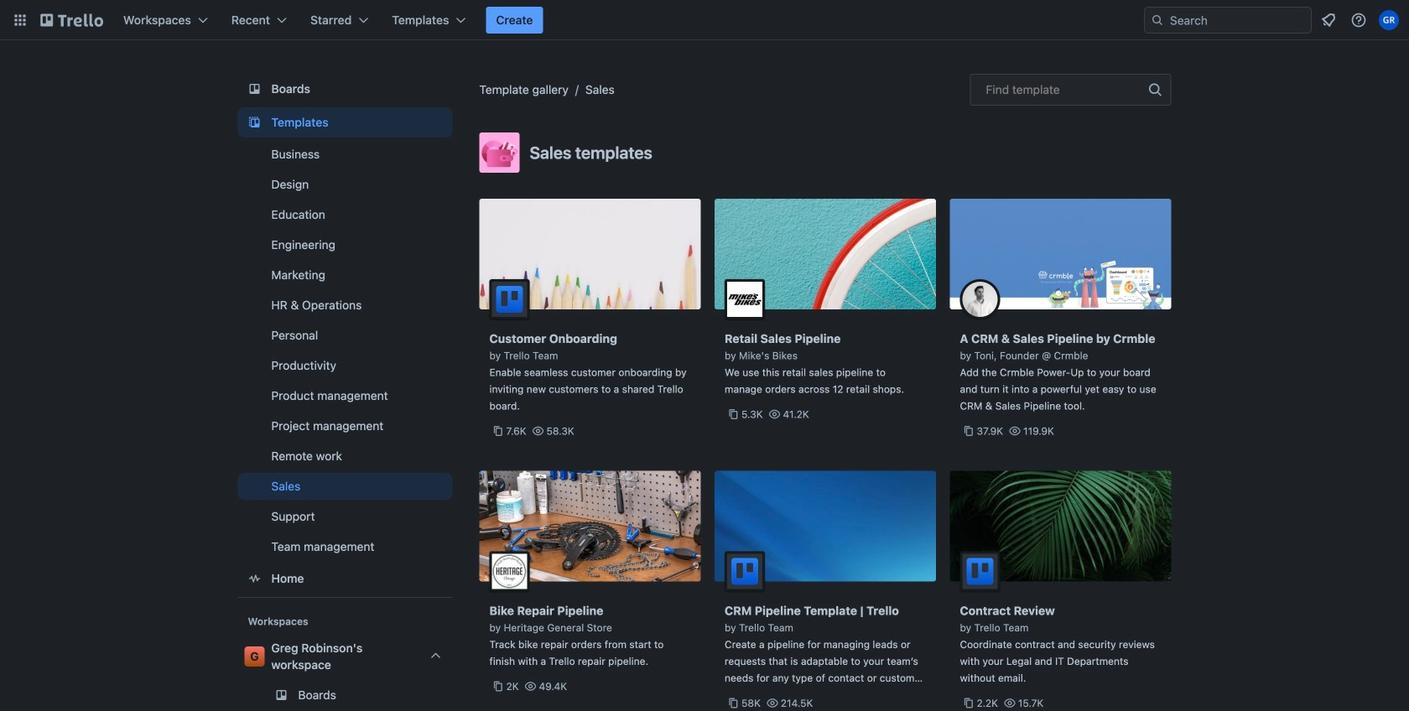 Task type: vqa. For each thing, say whether or not it's contained in the screenshot.
Frequency
no



Task type: describe. For each thing, give the bounding box(es) containing it.
search image
[[1151, 13, 1165, 27]]

greg robinson (gregrobinson96) image
[[1380, 10, 1400, 30]]

board image
[[245, 79, 265, 99]]

mike's bikes image
[[725, 279, 765, 320]]

heritage general store image
[[490, 552, 530, 592]]

0 notifications image
[[1319, 10, 1339, 30]]



Task type: locate. For each thing, give the bounding box(es) containing it.
back to home image
[[40, 7, 103, 34]]

trello team image
[[490, 279, 530, 320], [960, 552, 1001, 592]]

home image
[[245, 569, 265, 589]]

1 vertical spatial trello team image
[[960, 552, 1001, 592]]

None field
[[970, 74, 1172, 106]]

toni, founder @ crmble image
[[960, 279, 1001, 320]]

template board image
[[245, 112, 265, 133]]

trello team image
[[725, 552, 765, 592]]

sales icon image
[[480, 133, 520, 173]]

0 horizontal spatial trello team image
[[490, 279, 530, 320]]

primary element
[[0, 0, 1410, 40]]

open information menu image
[[1351, 12, 1368, 29]]

0 vertical spatial trello team image
[[490, 279, 530, 320]]

1 horizontal spatial trello team image
[[960, 552, 1001, 592]]

Search field
[[1165, 8, 1312, 32]]



